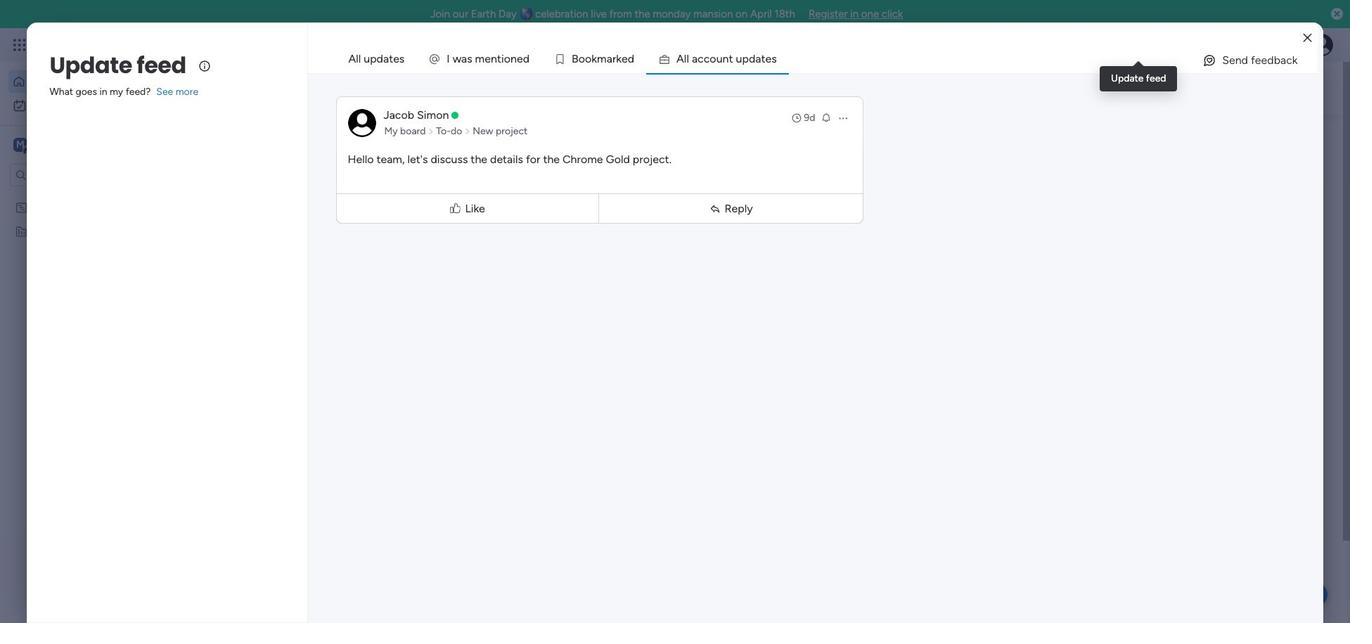 Task type: vqa. For each thing, say whether or not it's contained in the screenshot.
Service Icon
no



Task type: locate. For each thing, give the bounding box(es) containing it.
option up workspace selection element
[[8, 70, 171, 93]]

give feedback image
[[1203, 53, 1217, 68]]

option down 'search in workspace' field
[[0, 194, 179, 197]]

option
[[8, 70, 171, 93], [0, 194, 179, 197]]

workspace image
[[13, 137, 27, 153], [283, 598, 316, 623]]

tab
[[336, 45, 417, 73]]

0 horizontal spatial slider arrow image
[[428, 124, 434, 139]]

monday marketplace image
[[1193, 38, 1208, 52]]

2 slider arrow image from the left
[[464, 124, 471, 139]]

close image
[[1304, 33, 1312, 43]]

1 vertical spatial workspace image
[[283, 598, 316, 623]]

slider arrow image
[[428, 124, 434, 139], [464, 124, 471, 139]]

list box
[[0, 192, 179, 433]]

reminder image
[[821, 112, 832, 123]]

0 vertical spatial option
[[8, 70, 171, 93]]

0 horizontal spatial workspace image
[[13, 137, 27, 153]]

1 horizontal spatial workspace image
[[283, 598, 316, 623]]

jacob simon image
[[1311, 34, 1333, 56]]

tab list
[[336, 45, 1318, 73]]

options image
[[838, 113, 849, 124]]

1 horizontal spatial slider arrow image
[[464, 124, 471, 139]]

select product image
[[13, 38, 27, 52]]



Task type: describe. For each thing, give the bounding box(es) containing it.
v2 user feedback image
[[1087, 80, 1098, 96]]

workspace selection element
[[13, 136, 117, 155]]

Search in workspace field
[[30, 167, 117, 183]]

quick search results list box
[[260, 160, 1042, 346]]

0 vertical spatial workspace image
[[13, 137, 27, 153]]

1 slider arrow image from the left
[[428, 124, 434, 139]]

roy mann image
[[293, 411, 321, 440]]

1 vertical spatial option
[[0, 194, 179, 197]]



